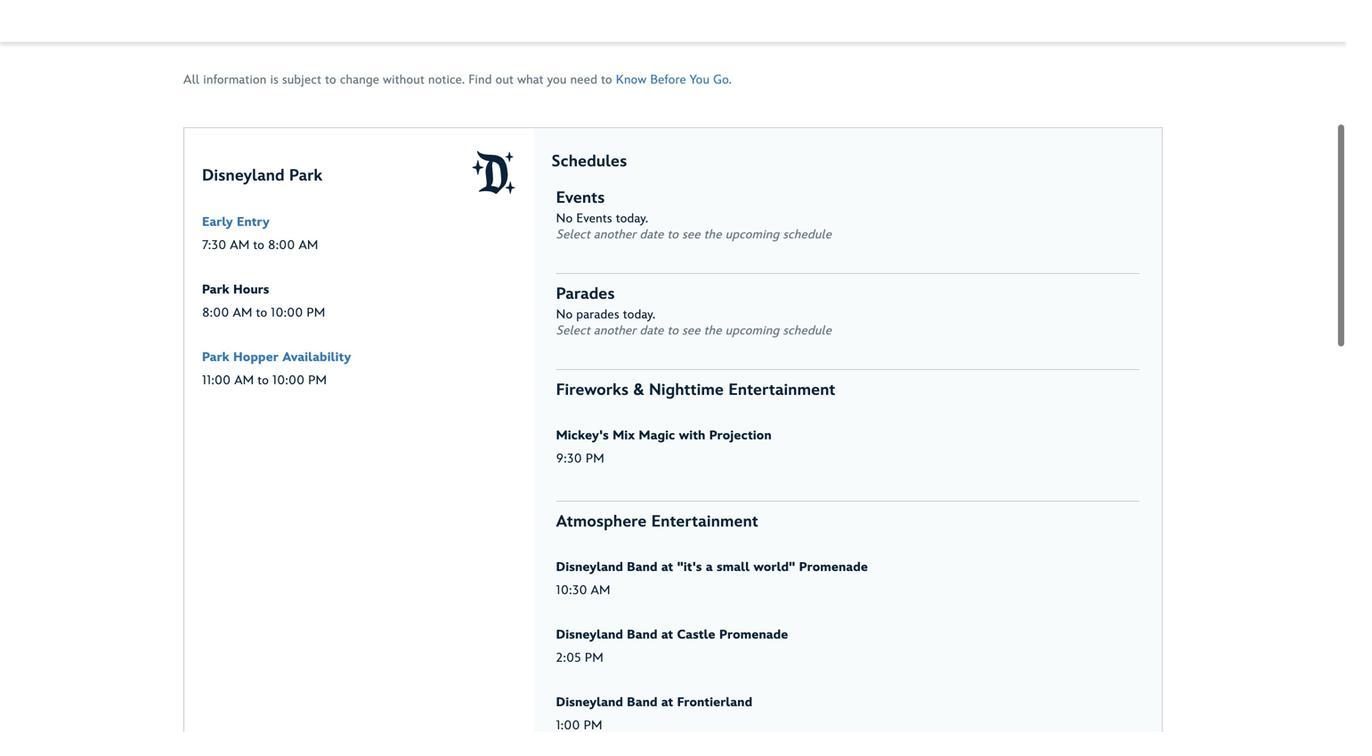Task type: describe. For each thing, give the bounding box(es) containing it.
parades
[[556, 285, 615, 304]]

what
[[517, 73, 544, 87]]

"it's
[[677, 561, 702, 575]]

schedule for parades
[[783, 324, 832, 338]]

hours
[[233, 283, 270, 297]]

information
[[203, 73, 267, 87]]

date for parades
[[640, 324, 664, 338]]

hopper
[[233, 350, 279, 365]]

to inside park hopper availability 11:00 am to 10:00 pm
[[258, 374, 269, 388]]

disneyland for disneyland park
[[202, 167, 285, 186]]

promenade inside disneyland band at castle promenade 2:05 pm
[[720, 628, 789, 643]]

am down early entry link
[[299, 238, 318, 253]]

small
[[717, 561, 750, 575]]

pm for disneyland band at castle promenade 2:05 pm
[[585, 651, 604, 666]]

go.
[[713, 73, 732, 87]]

early entry 7:30 am to 8:00 am
[[202, 215, 318, 253]]

fireworks & nighttime entertainment
[[556, 381, 836, 400]]

another for events
[[594, 228, 636, 242]]

all information is subject to change without notice. find out what you need to know before you go.
[[183, 73, 732, 87]]

see for parades
[[682, 324, 701, 338]]

today. for events
[[616, 212, 649, 226]]

at for frontierland
[[662, 696, 674, 711]]

without
[[383, 73, 425, 87]]

band for 10:30 am
[[627, 561, 658, 575]]

before
[[650, 73, 686, 87]]

subject
[[282, 73, 322, 87]]

park for park hopper availability 11:00 am to 10:00 pm
[[202, 350, 230, 365]]

the for parades
[[704, 324, 722, 338]]

atmosphere
[[556, 513, 647, 532]]

promenade inside disneyland band at "it's a small world" promenade 10:30 am
[[799, 561, 868, 575]]

availability
[[283, 350, 351, 365]]

pm for mickey's mix magic with projection 9:30 pm
[[586, 452, 605, 467]]

&
[[634, 381, 645, 400]]

disneyland park
[[202, 167, 323, 186]]

disneyland band at frontierland
[[556, 696, 753, 711]]

0 vertical spatial events
[[556, 189, 605, 208]]

select for events
[[556, 228, 590, 242]]

am inside park hours 8:00 am to 10:00 pm
[[233, 306, 253, 321]]

notice.
[[428, 73, 465, 87]]

select for parades
[[556, 324, 590, 338]]

another for parades
[[594, 324, 636, 338]]

disneyland for disneyland band at "it's a small world" promenade 10:30 am
[[556, 561, 623, 575]]

3 band from the top
[[627, 696, 658, 711]]

mix
[[613, 429, 635, 444]]

to inside events no events today. select another date to see the upcoming schedule
[[667, 228, 679, 242]]

1 vertical spatial entertainment
[[652, 513, 759, 532]]

disneyland for disneyland band at frontierland
[[556, 696, 623, 711]]

today. for parades
[[623, 308, 656, 322]]

early
[[202, 215, 233, 230]]

8:00 inside park hours 8:00 am to 10:00 pm
[[202, 306, 229, 321]]

pm for park hours 8:00 am to 10:00 pm
[[307, 306, 325, 321]]

pm inside park hopper availability 11:00 am to 10:00 pm
[[308, 374, 327, 388]]

early entry link
[[202, 211, 516, 234]]

at for "it's
[[662, 561, 674, 575]]

nighttime
[[649, 381, 724, 400]]



Task type: locate. For each thing, give the bounding box(es) containing it.
to up parades no parades today. select another date to see the upcoming schedule
[[667, 228, 679, 242]]

upcoming inside events no events today. select another date to see the upcoming schedule
[[726, 228, 780, 242]]

1 date from the top
[[640, 228, 664, 242]]

park inside park hours 8:00 am to 10:00 pm
[[202, 283, 230, 297]]

to right need
[[601, 73, 613, 87]]

1 select from the top
[[556, 228, 590, 242]]

park left hours
[[202, 283, 230, 297]]

1 upcoming from the top
[[726, 228, 780, 242]]

at left "it's at the bottom right of the page
[[662, 561, 674, 575]]

1 band from the top
[[627, 561, 658, 575]]

no inside parades no parades today. select another date to see the upcoming schedule
[[556, 308, 573, 322]]

am right 10:30
[[591, 584, 611, 598]]

0 vertical spatial park
[[289, 167, 323, 186]]

1 vertical spatial schedule
[[783, 324, 832, 338]]

parades no parades today. select another date to see the upcoming schedule
[[556, 285, 832, 338]]

1 the from the top
[[704, 228, 722, 242]]

2:05
[[556, 651, 581, 666]]

mickey's mix magic with projection 9:30 pm
[[556, 429, 772, 467]]

with
[[679, 429, 706, 444]]

today. inside parades no parades today. select another date to see the upcoming schedule
[[623, 308, 656, 322]]

band left castle
[[627, 628, 658, 643]]

1 another from the top
[[594, 228, 636, 242]]

1 vertical spatial 8:00
[[202, 306, 229, 321]]

schedule inside events no events today. select another date to see the upcoming schedule
[[783, 228, 832, 242]]

upcoming for parades
[[726, 324, 780, 338]]

2 no from the top
[[556, 308, 573, 322]]

events no events today. select another date to see the upcoming schedule
[[556, 189, 832, 242]]

know before you go. link
[[616, 73, 732, 87]]

another inside events no events today. select another date to see the upcoming schedule
[[594, 228, 636, 242]]

pm inside park hours 8:00 am to 10:00 pm
[[307, 306, 325, 321]]

am
[[230, 238, 250, 253], [299, 238, 318, 253], [233, 306, 253, 321], [234, 374, 254, 388], [591, 584, 611, 598]]

1 vertical spatial date
[[640, 324, 664, 338]]

2 see from the top
[[682, 324, 701, 338]]

1 vertical spatial see
[[682, 324, 701, 338]]

to down hopper
[[258, 374, 269, 388]]

is
[[270, 73, 279, 87]]

1 horizontal spatial promenade
[[799, 561, 868, 575]]

band inside disneyland band at castle promenade 2:05 pm
[[627, 628, 658, 643]]

date up '&'
[[640, 324, 664, 338]]

2 vertical spatial band
[[627, 696, 658, 711]]

band inside disneyland band at "it's a small world" promenade 10:30 am
[[627, 561, 658, 575]]

1 see from the top
[[682, 228, 701, 242]]

to inside the early entry 7:30 am to 8:00 am
[[253, 238, 265, 253]]

no down schedules
[[556, 212, 573, 226]]

10:30
[[556, 584, 588, 598]]

0 vertical spatial schedule
[[783, 228, 832, 242]]

0 vertical spatial no
[[556, 212, 573, 226]]

a
[[706, 561, 713, 575]]

today.
[[616, 212, 649, 226], [623, 308, 656, 322]]

2 at from the top
[[662, 628, 674, 643]]

1 vertical spatial events
[[577, 212, 613, 226]]

disneyland up 10:30
[[556, 561, 623, 575]]

park inside park hopper availability 11:00 am to 10:00 pm
[[202, 350, 230, 365]]

entertainment
[[729, 381, 836, 400], [652, 513, 759, 532]]

to down hours
[[256, 306, 267, 321]]

0 vertical spatial select
[[556, 228, 590, 242]]

pm down availability
[[308, 374, 327, 388]]

band down disneyland band at castle promenade 2:05 pm
[[627, 696, 658, 711]]

the inside events no events today. select another date to see the upcoming schedule
[[704, 228, 722, 242]]

0 vertical spatial entertainment
[[729, 381, 836, 400]]

another
[[594, 228, 636, 242], [594, 324, 636, 338]]

7:30
[[202, 238, 227, 253]]

1 vertical spatial band
[[627, 628, 658, 643]]

today. inside events no events today. select another date to see the upcoming schedule
[[616, 212, 649, 226]]

the
[[704, 228, 722, 242], [704, 324, 722, 338]]

the up fireworks & nighttime entertainment at bottom
[[704, 324, 722, 338]]

change
[[340, 73, 379, 87]]

castle
[[677, 628, 716, 643]]

10:00 inside park hours 8:00 am to 10:00 pm
[[271, 306, 303, 321]]

select down parades
[[556, 324, 590, 338]]

1 vertical spatial no
[[556, 308, 573, 322]]

pm up availability
[[307, 306, 325, 321]]

at for castle
[[662, 628, 674, 643]]

select
[[556, 228, 590, 242], [556, 324, 590, 338]]

to inside parades no parades today. select another date to see the upcoming schedule
[[667, 324, 679, 338]]

2 vertical spatial park
[[202, 350, 230, 365]]

the up parades no parades today. select another date to see the upcoming schedule
[[704, 228, 722, 242]]

pm right 2:05
[[585, 651, 604, 666]]

see
[[682, 228, 701, 242], [682, 324, 701, 338]]

park hopper availability link
[[202, 346, 516, 370]]

9:30
[[556, 452, 582, 467]]

0 vertical spatial another
[[594, 228, 636, 242]]

at inside disneyland band at "it's a small world" promenade 10:30 am
[[662, 561, 674, 575]]

another inside parades no parades today. select another date to see the upcoming schedule
[[594, 324, 636, 338]]

disneyland up 2:05
[[556, 628, 623, 643]]

select inside events no events today. select another date to see the upcoming schedule
[[556, 228, 590, 242]]

at left castle
[[662, 628, 674, 643]]

the for events
[[704, 228, 722, 242]]

2 band from the top
[[627, 628, 658, 643]]

entertainment up a
[[652, 513, 759, 532]]

disneyland band at "it's a small world" promenade 10:30 am
[[556, 561, 868, 598]]

8:00 down 'entry' on the left of the page
[[268, 238, 295, 253]]

no for parades
[[556, 308, 573, 322]]

you
[[547, 73, 567, 87]]

10:00 up availability
[[271, 306, 303, 321]]

disneyland inside disneyland band at "it's a small world" promenade 10:30 am
[[556, 561, 623, 575]]

pm inside disneyland band at castle promenade 2:05 pm
[[585, 651, 604, 666]]

events
[[556, 189, 605, 208], [577, 212, 613, 226]]

pm inside mickey's mix magic with projection 9:30 pm
[[586, 452, 605, 467]]

am right 7:30
[[230, 238, 250, 253]]

2 date from the top
[[640, 324, 664, 338]]

park up early entry link
[[289, 167, 323, 186]]

to inside park hours 8:00 am to 10:00 pm
[[256, 306, 267, 321]]

1 vertical spatial promenade
[[720, 628, 789, 643]]

3 at from the top
[[662, 696, 674, 711]]

mickey's
[[556, 429, 609, 444]]

0 vertical spatial at
[[662, 561, 674, 575]]

date up parades no parades today. select another date to see the upcoming schedule
[[640, 228, 664, 242]]

1 vertical spatial today.
[[623, 308, 656, 322]]

no
[[556, 212, 573, 226], [556, 308, 573, 322]]

schedule inside parades no parades today. select another date to see the upcoming schedule
[[783, 324, 832, 338]]

select inside parades no parades today. select another date to see the upcoming schedule
[[556, 324, 590, 338]]

schedule
[[783, 228, 832, 242], [783, 324, 832, 338]]

0 horizontal spatial 8:00
[[202, 306, 229, 321]]

projection
[[710, 429, 772, 444]]

find
[[469, 73, 492, 87]]

promenade
[[799, 561, 868, 575], [720, 628, 789, 643]]

schedules
[[552, 152, 627, 171]]

park up 11:00
[[202, 350, 230, 365]]

disneyland up 'entry' on the left of the page
[[202, 167, 285, 186]]

parades
[[577, 308, 620, 322]]

1 horizontal spatial 8:00
[[268, 238, 295, 253]]

0 vertical spatial date
[[640, 228, 664, 242]]

0 vertical spatial 10:00
[[271, 306, 303, 321]]

entry
[[237, 215, 270, 230]]

world"
[[754, 561, 796, 575]]

band left "it's at the bottom right of the page
[[627, 561, 658, 575]]

to
[[325, 73, 336, 87], [601, 73, 613, 87], [667, 228, 679, 242], [253, 238, 265, 253], [256, 306, 267, 321], [667, 324, 679, 338], [258, 374, 269, 388]]

at
[[662, 561, 674, 575], [662, 628, 674, 643], [662, 696, 674, 711]]

at inside disneyland band at castle promenade 2:05 pm
[[662, 628, 674, 643]]

1 vertical spatial at
[[662, 628, 674, 643]]

0 vertical spatial 8:00
[[268, 238, 295, 253]]

see inside events no events today. select another date to see the upcoming schedule
[[682, 228, 701, 242]]

see inside parades no parades today. select another date to see the upcoming schedule
[[682, 324, 701, 338]]

park
[[289, 167, 323, 186], [202, 283, 230, 297], [202, 350, 230, 365]]

upcoming
[[726, 228, 780, 242], [726, 324, 780, 338]]

0 vertical spatial today.
[[616, 212, 649, 226]]

date
[[640, 228, 664, 242], [640, 324, 664, 338]]

date inside events no events today. select another date to see the upcoming schedule
[[640, 228, 664, 242]]

need
[[570, 73, 598, 87]]

out
[[496, 73, 514, 87]]

no inside events no events today. select another date to see the upcoming schedule
[[556, 212, 573, 226]]

am inside park hopper availability 11:00 am to 10:00 pm
[[234, 374, 254, 388]]

2 the from the top
[[704, 324, 722, 338]]

today. down schedules
[[616, 212, 649, 226]]

1 vertical spatial 10:00
[[272, 374, 305, 388]]

to down 'entry' on the left of the page
[[253, 238, 265, 253]]

0 vertical spatial the
[[704, 228, 722, 242]]

see up parades no parades today. select another date to see the upcoming schedule
[[682, 228, 701, 242]]

8:00
[[268, 238, 295, 253], [202, 306, 229, 321]]

upcoming for events
[[726, 228, 780, 242]]

8:00 inside the early entry 7:30 am to 8:00 am
[[268, 238, 295, 253]]

11:00
[[202, 374, 231, 388]]

pm
[[307, 306, 325, 321], [308, 374, 327, 388], [586, 452, 605, 467], [585, 651, 604, 666]]

1 vertical spatial select
[[556, 324, 590, 338]]

see up fireworks & nighttime entertainment at bottom
[[682, 324, 701, 338]]

disneyland band at castle promenade 2:05 pm
[[556, 628, 789, 666]]

promenade right "world""
[[799, 561, 868, 575]]

0 horizontal spatial promenade
[[720, 628, 789, 643]]

no for events
[[556, 212, 573, 226]]

today. right parades
[[623, 308, 656, 322]]

the inside parades no parades today. select another date to see the upcoming schedule
[[704, 324, 722, 338]]

park for park hours 8:00 am to 10:00 pm
[[202, 283, 230, 297]]

1 vertical spatial another
[[594, 324, 636, 338]]

entertainment up projection
[[729, 381, 836, 400]]

0 vertical spatial see
[[682, 228, 701, 242]]

0 vertical spatial promenade
[[799, 561, 868, 575]]

no down parades
[[556, 308, 573, 322]]

pm right 9:30
[[586, 452, 605, 467]]

am down hopper
[[234, 374, 254, 388]]

1 at from the top
[[662, 561, 674, 575]]

disneyland for disneyland band at castle promenade 2:05 pm
[[556, 628, 623, 643]]

disneyland
[[202, 167, 285, 186], [556, 561, 623, 575], [556, 628, 623, 643], [556, 696, 623, 711]]

10:00 down availability
[[272, 374, 305, 388]]

1 no from the top
[[556, 212, 573, 226]]

1 vertical spatial park
[[202, 283, 230, 297]]

select up parades
[[556, 228, 590, 242]]

date for events
[[640, 228, 664, 242]]

1 vertical spatial the
[[704, 324, 722, 338]]

2 vertical spatial at
[[662, 696, 674, 711]]

you
[[690, 73, 710, 87]]

am down hours
[[233, 306, 253, 321]]

0 vertical spatial band
[[627, 561, 658, 575]]

1 vertical spatial upcoming
[[726, 324, 780, 338]]

park hopper availability 11:00 am to 10:00 pm
[[202, 350, 351, 388]]

2 select from the top
[[556, 324, 590, 338]]

magic
[[639, 429, 675, 444]]

to right "subject"
[[325, 73, 336, 87]]

promenade right castle
[[720, 628, 789, 643]]

upcoming inside parades no parades today. select another date to see the upcoming schedule
[[726, 324, 780, 338]]

2 upcoming from the top
[[726, 324, 780, 338]]

atmosphere entertainment
[[556, 513, 759, 532]]

see for events
[[682, 228, 701, 242]]

0 vertical spatial upcoming
[[726, 228, 780, 242]]

2 another from the top
[[594, 324, 636, 338]]

band
[[627, 561, 658, 575], [627, 628, 658, 643], [627, 696, 658, 711]]

am inside disneyland band at "it's a small world" promenade 10:30 am
[[591, 584, 611, 598]]

band for 2:05 pm
[[627, 628, 658, 643]]

date inside parades no parades today. select another date to see the upcoming schedule
[[640, 324, 664, 338]]

8:00 up 11:00
[[202, 306, 229, 321]]

1 schedule from the top
[[783, 228, 832, 242]]

10:00 inside park hopper availability 11:00 am to 10:00 pm
[[272, 374, 305, 388]]

at left frontierland
[[662, 696, 674, 711]]

schedule for events
[[783, 228, 832, 242]]

disneyland down 2:05
[[556, 696, 623, 711]]

park hours 8:00 am to 10:00 pm
[[202, 283, 325, 321]]

another up parades
[[594, 228, 636, 242]]

know
[[616, 73, 647, 87]]

disneyland inside disneyland band at castle promenade 2:05 pm
[[556, 628, 623, 643]]

10:00
[[271, 306, 303, 321], [272, 374, 305, 388]]

frontierland
[[677, 696, 753, 711]]

fireworks
[[556, 381, 629, 400]]

to up nighttime
[[667, 324, 679, 338]]

2 schedule from the top
[[783, 324, 832, 338]]

another down parades
[[594, 324, 636, 338]]

all
[[183, 73, 200, 87]]



Task type: vqa. For each thing, say whether or not it's contained in the screenshot.
reservation
no



